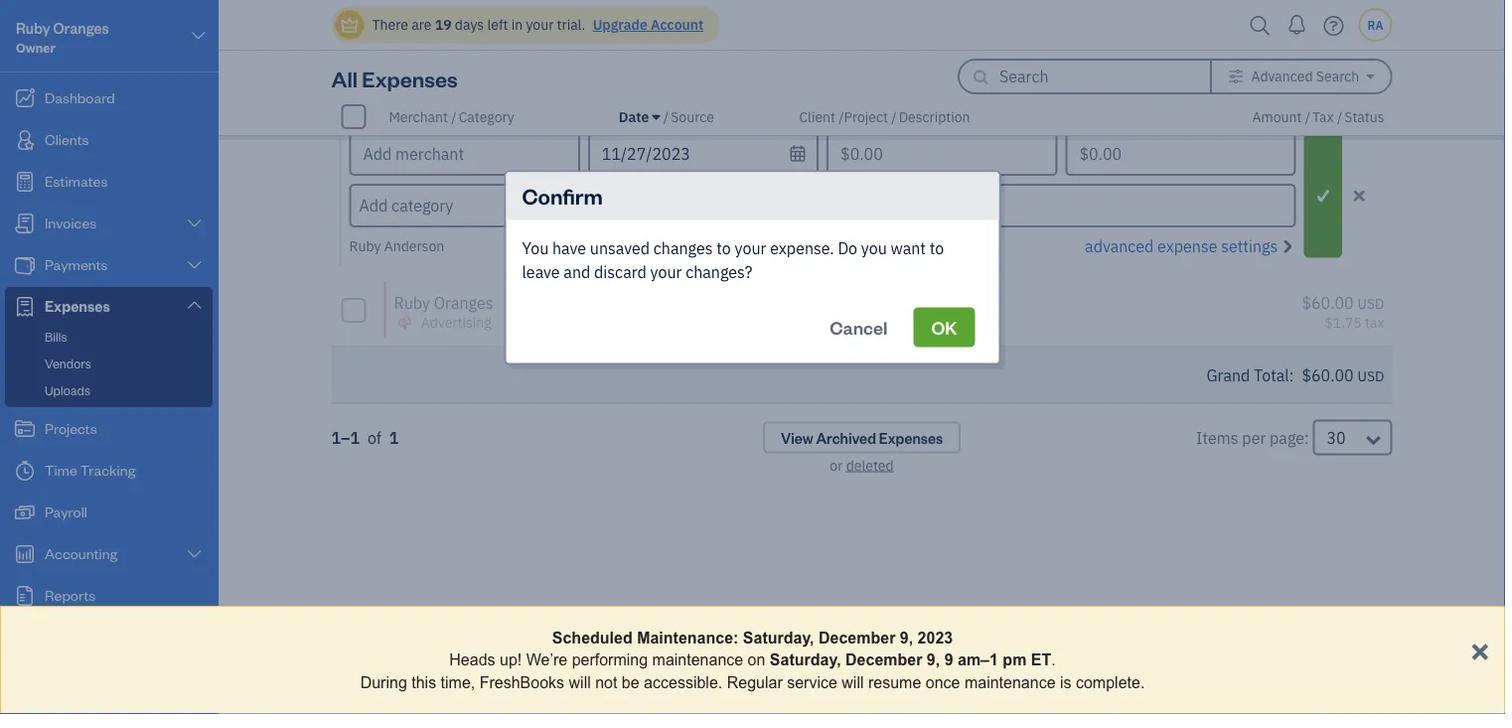 Task type: describe. For each thing, give the bounding box(es) containing it.
advanced
[[1085, 235, 1154, 256]]

pm
[[1003, 651, 1027, 669]]

freshbooks
[[480, 673, 564, 691]]

project image
[[13, 419, 37, 439]]

1 / from the left
[[451, 107, 457, 126]]

amount / tax / status
[[1252, 107, 1384, 126]]

0 vertical spatial december
[[819, 629, 896, 647]]

you have unsaved changes to your expense. do you want to leave and discard your changes?
[[522, 237, 944, 282]]

import
[[768, 53, 816, 74]]

chevron large down image for payment icon
[[185, 257, 204, 273]]

0 horizontal spatial tax
[[1058, 53, 1080, 74]]

you
[[861, 237, 887, 258]]

3 / from the left
[[839, 107, 844, 126]]

chevron large down image for expense icon
[[185, 297, 204, 312]]

1 vertical spatial december
[[846, 651, 922, 669]]

on for start
[[1036, 53, 1054, 74]]

amount link
[[1252, 107, 1305, 126]]

on for maintenance
[[748, 651, 765, 669]]

ok button
[[913, 307, 975, 347]]

ruby anderson
[[349, 236, 444, 255]]

chevron large down image for chart icon
[[185, 546, 204, 562]]

tax amount
[[827, 112, 901, 130]]

start
[[999, 53, 1032, 74]]

head
[[960, 53, 996, 74]]

1 horizontal spatial to
[[750, 53, 764, 74]]

status
[[1345, 107, 1384, 126]]

days
[[455, 15, 484, 34]]

client / project / description
[[799, 107, 970, 126]]

regular
[[727, 673, 783, 691]]

grand
[[1207, 365, 1250, 385]]

all
[[331, 64, 358, 92]]

attach receipt button
[[586, 233, 823, 258]]

Description text field
[[827, 184, 1296, 228]]

not
[[595, 673, 617, 691]]

changes?
[[686, 261, 753, 282]]

save row image
[[1306, 183, 1340, 207]]

up!
[[500, 651, 522, 669]]

1–1
[[331, 427, 360, 448]]

your left bank at the top left of the page
[[675, 53, 706, 74]]

1 horizontal spatial maintenance
[[965, 673, 1056, 691]]

want
[[891, 237, 926, 258]]

$1.75
[[1325, 313, 1362, 331]]

0 horizontal spatial to
[[717, 237, 731, 258]]

time,
[[441, 673, 475, 691]]

1–1 of 1
[[331, 427, 399, 448]]

2 will from the left
[[842, 673, 864, 691]]

close image
[[1354, 51, 1373, 69]]

time.
[[1084, 53, 1120, 74]]

of
[[367, 427, 381, 448]]

attach
[[598, 235, 643, 256]]

usd
[[1358, 367, 1384, 385]]

maintenance:
[[637, 629, 739, 647]]

there
[[372, 15, 408, 34]]

connect your bank to import expenses and get a head start on tax time.
[[612, 53, 1120, 74]]

heads
[[449, 651, 495, 669]]

view
[[781, 428, 813, 447]]

deleted
[[846, 456, 894, 474]]

owner
[[16, 39, 55, 56]]

account
[[651, 15, 704, 34]]

1 vertical spatial 9,
[[927, 651, 940, 669]]

confirm
[[522, 182, 603, 210]]

advanced expense settings
[[1085, 235, 1278, 256]]

et
[[1031, 651, 1051, 669]]

leave
[[522, 261, 560, 282]]

expense image
[[13, 297, 37, 317]]

1 vertical spatial saturday,
[[770, 651, 841, 669]]

1 horizontal spatial and
[[891, 53, 918, 74]]

accessible.
[[644, 673, 723, 691]]

confirm dialog
[[0, 147, 1505, 389]]

crown image
[[339, 14, 360, 35]]

invoice image
[[13, 214, 37, 233]]

merchant for merchant / category
[[389, 107, 448, 126]]

archived
[[816, 428, 876, 447]]

are
[[412, 15, 432, 34]]

0 horizontal spatial maintenance
[[652, 651, 743, 669]]

scheduled maintenance: saturday, december 9, 2023 heads up! we're performing maintenance on saturday, december 9, 9 am–1 pm et . during this time, freshbooks will not be accessible. regular service will resume once maintenance is complete.
[[360, 629, 1145, 691]]

date
[[619, 107, 649, 126]]

anderson
[[384, 236, 444, 255]]

service
[[787, 673, 837, 691]]

bank
[[710, 53, 746, 74]]

ruby oranges owner
[[16, 18, 109, 56]]

resume
[[868, 673, 921, 691]]

merchant / category
[[389, 107, 514, 126]]

ruby for anderson
[[349, 236, 381, 255]]

cancel button
[[812, 307, 906, 347]]

trial.
[[557, 15, 586, 34]]

advanced expense settings button
[[823, 234, 1296, 258]]

chevronright image
[[1278, 234, 1296, 258]]

0 vertical spatial 9,
[[900, 629, 913, 647]]

client
[[799, 107, 835, 126]]

receipt
[[647, 235, 697, 256]]

or
[[830, 456, 843, 474]]

search image
[[1244, 10, 1276, 40]]

Grand Total (USD) text field
[[1065, 132, 1296, 176]]

upgrade
[[593, 15, 648, 34]]

oranges
[[53, 18, 109, 37]]

in
[[511, 15, 523, 34]]

1 horizontal spatial amount
[[1252, 107, 1302, 126]]

caretdown image
[[652, 109, 660, 125]]

during
[[360, 673, 407, 691]]

and inside you have unsaved changes to your expense. do you want to leave and discard your changes?
[[564, 261, 590, 282]]



Task type: locate. For each thing, give the bounding box(es) containing it.
1 horizontal spatial tax
[[1365, 313, 1384, 331]]

0 horizontal spatial on
[[748, 651, 765, 669]]

discard
[[594, 261, 647, 282]]

tax
[[1058, 53, 1080, 74], [1365, 313, 1384, 331]]

and down have
[[564, 261, 590, 282]]

ok
[[931, 315, 957, 339]]

Search text field
[[999, 61, 1178, 92]]

0 horizontal spatial amount
[[851, 112, 901, 130]]

amount
[[1252, 107, 1302, 126], [851, 112, 901, 130]]

once
[[926, 673, 960, 691]]

status link
[[1345, 107, 1384, 126]]

9
[[944, 651, 953, 669]]

money image
[[13, 503, 37, 523]]

$1.75 tax
[[1325, 313, 1384, 331]]

amount right client link
[[851, 112, 901, 130]]

estimate image
[[13, 172, 37, 192]]

× dialog
[[0, 606, 1505, 714]]

complete.
[[1076, 673, 1145, 691]]

5 / from the left
[[1305, 107, 1310, 126]]

december
[[819, 629, 896, 647], [846, 651, 922, 669]]

on right start at the top right
[[1036, 53, 1054, 74]]

description
[[899, 107, 970, 126]]

Date in MM/DD/YYYY format text field
[[588, 132, 819, 176]]

on inside scheduled maintenance: saturday, december 9, 2023 heads up! we're performing maintenance on saturday, december 9, 9 am–1 pm et . during this time, freshbooks will not be accessible. regular service will resume once maintenance is complete.
[[748, 651, 765, 669]]

your
[[526, 15, 554, 34], [675, 53, 706, 74], [735, 237, 766, 258], [650, 261, 682, 282]]

apps
[[15, 640, 44, 657]]

timer image
[[13, 461, 37, 481]]

and left get
[[891, 53, 918, 74]]

dashboard image
[[13, 88, 37, 108]]

1 vertical spatial ruby
[[349, 236, 381, 255]]

your up changes?
[[735, 237, 766, 258]]

your right the in
[[526, 15, 554, 34]]

merchant for merchant
[[349, 112, 408, 130]]

tax right $1.75
[[1365, 313, 1384, 331]]

1 vertical spatial on
[[748, 651, 765, 669]]

chart image
[[13, 544, 37, 564]]

0 vertical spatial saturday,
[[743, 629, 814, 647]]

1 horizontal spatial tax
[[1312, 107, 1334, 126]]

maintenance
[[652, 651, 743, 669], [965, 673, 1056, 691]]

do
[[838, 237, 857, 258]]

on
[[1036, 53, 1054, 74], [748, 651, 765, 669]]

is
[[1060, 673, 1072, 691]]

1 vertical spatial maintenance
[[965, 673, 1056, 691]]

client link
[[799, 107, 839, 126]]

× button
[[1471, 631, 1489, 668]]

2023
[[918, 629, 953, 647]]

2 chevron large down image from the top
[[185, 546, 204, 562]]

6 / from the left
[[1337, 107, 1343, 126]]

9,
[[900, 629, 913, 647], [927, 651, 940, 669]]

merchant link
[[389, 107, 451, 126]]

tax left time.
[[1058, 53, 1080, 74]]

ruby for oranges
[[16, 18, 50, 37]]

items per page:
[[1196, 427, 1309, 448]]

all expenses
[[331, 64, 458, 92]]

saturday, up service
[[770, 651, 841, 669]]

client image
[[13, 130, 37, 150]]

1 vertical spatial expenses
[[879, 428, 943, 447]]

0 vertical spatial ruby
[[16, 18, 50, 37]]

will right service
[[842, 673, 864, 691]]

unsaved
[[590, 237, 650, 258]]

merchant
[[389, 107, 448, 126], [349, 112, 408, 130]]

saturday,
[[743, 629, 814, 647], [770, 651, 841, 669]]

1
[[389, 427, 399, 448]]

1 chevron large down image from the top
[[185, 297, 204, 312]]

1 horizontal spatial on
[[1036, 53, 1054, 74]]

0 vertical spatial expenses
[[362, 64, 458, 92]]

1 vertical spatial chevron large down image
[[185, 216, 204, 231]]

9, left "9"
[[927, 651, 940, 669]]

to up changes?
[[717, 237, 731, 258]]

will left not
[[569, 673, 591, 691]]

source
[[671, 107, 714, 126]]

apps link
[[5, 632, 213, 667]]

project
[[844, 107, 888, 126]]

we're
[[526, 651, 567, 669]]

to
[[750, 53, 764, 74], [717, 237, 731, 258], [930, 237, 944, 258]]

payment image
[[13, 255, 37, 275]]

will
[[569, 673, 591, 691], [842, 673, 864, 691]]

expense
[[1158, 235, 1218, 256]]

tax
[[1312, 107, 1334, 126], [827, 112, 848, 130]]

expenses
[[819, 53, 887, 74]]

changes
[[654, 237, 713, 258]]

report image
[[13, 586, 37, 606]]

2 vertical spatial chevron large down image
[[185, 257, 204, 273]]

upgrade account link
[[589, 15, 704, 34]]

expense.
[[770, 237, 834, 258]]

page:
[[1270, 427, 1309, 448]]

view archived expenses or deleted
[[781, 428, 943, 474]]

1 horizontal spatial 9,
[[927, 651, 940, 669]]

ruby inside the ruby oranges owner
[[16, 18, 50, 37]]

cancel image
[[1342, 183, 1377, 207]]

1 horizontal spatial expenses
[[879, 428, 943, 447]]

9, left 2023
[[900, 629, 913, 647]]

this
[[412, 673, 436, 691]]

connect
[[612, 53, 671, 74]]

amount left status
[[1252, 107, 1302, 126]]

chevron large down image for invoice icon
[[185, 216, 204, 231]]

to right want
[[930, 237, 944, 258]]

1 vertical spatial tax
[[1365, 313, 1384, 331]]

0 horizontal spatial ruby
[[16, 18, 50, 37]]

2 / from the left
[[664, 107, 669, 126]]

and
[[891, 53, 918, 74], [564, 261, 590, 282]]

on up regular
[[748, 651, 765, 669]]

1 vertical spatial chevron large down image
[[185, 546, 204, 562]]

deleted link
[[846, 456, 894, 474]]

0 vertical spatial tax
[[1058, 53, 1080, 74]]

grand total : $60.00 usd
[[1207, 365, 1384, 385]]

.
[[1051, 651, 1056, 669]]

2 horizontal spatial to
[[930, 237, 944, 258]]

ruby up owner
[[16, 18, 50, 37]]

19
[[435, 15, 452, 34]]

ruby left anderson
[[349, 236, 381, 255]]

1 horizontal spatial ruby
[[349, 236, 381, 255]]

0 vertical spatial on
[[1036, 53, 1054, 74]]

attach receipt
[[598, 235, 697, 256]]

main element
[[0, 0, 268, 714]]

0 vertical spatial chevron large down image
[[185, 297, 204, 312]]

date link
[[619, 107, 664, 126]]

0 vertical spatial maintenance
[[652, 651, 743, 669]]

chevron large down image
[[189, 24, 208, 48], [185, 216, 204, 231], [185, 257, 204, 273]]

maintenance down pm on the right of page
[[965, 673, 1056, 691]]

scheduled
[[552, 629, 633, 647]]

1 horizontal spatial will
[[842, 673, 864, 691]]

maintenance down maintenance:
[[652, 651, 743, 669]]

ruby
[[16, 18, 50, 37], [349, 236, 381, 255]]

your down receipt
[[650, 261, 682, 282]]

to right bank at the top left of the page
[[750, 53, 764, 74]]

cancel
[[830, 315, 888, 339]]

category link
[[459, 107, 514, 126]]

performing
[[572, 651, 648, 669]]

0 vertical spatial chevron large down image
[[189, 24, 208, 48]]

0 horizontal spatial expenses
[[362, 64, 458, 92]]

am–1
[[958, 651, 998, 669]]

settings
[[1221, 235, 1278, 256]]

expenses
[[362, 64, 458, 92], [879, 428, 943, 447]]

0 horizontal spatial will
[[569, 673, 591, 691]]

expenses up merchant link
[[362, 64, 458, 92]]

have
[[552, 237, 586, 258]]

get
[[921, 53, 944, 74]]

/
[[451, 107, 457, 126], [664, 107, 669, 126], [839, 107, 844, 126], [891, 107, 897, 126], [1305, 107, 1310, 126], [1337, 107, 1343, 126]]

4 / from the left
[[891, 107, 897, 126]]

0 vertical spatial and
[[891, 53, 918, 74]]

0 horizontal spatial 9,
[[900, 629, 913, 647]]

expenses inside view archived expenses or deleted
[[879, 428, 943, 447]]

go to help image
[[1318, 10, 1350, 40]]

expenses up deleted
[[879, 428, 943, 447]]

0 horizontal spatial and
[[564, 261, 590, 282]]

1 vertical spatial and
[[564, 261, 590, 282]]

you
[[522, 237, 549, 258]]

saturday, up regular
[[743, 629, 814, 647]]

:
[[1289, 365, 1294, 385]]

1 will from the left
[[569, 673, 591, 691]]

0 horizontal spatial tax
[[827, 112, 848, 130]]

there are 19 days left in your trial. upgrade account
[[372, 15, 704, 34]]

chevron large down image
[[185, 297, 204, 312], [185, 546, 204, 562]]

items
[[1196, 427, 1239, 448]]

connect your bank button
[[612, 52, 746, 76]]

$60.00
[[1302, 365, 1354, 385]]



Task type: vqa. For each thing, say whether or not it's contained in the screenshot.
the rightmost Tax
yes



